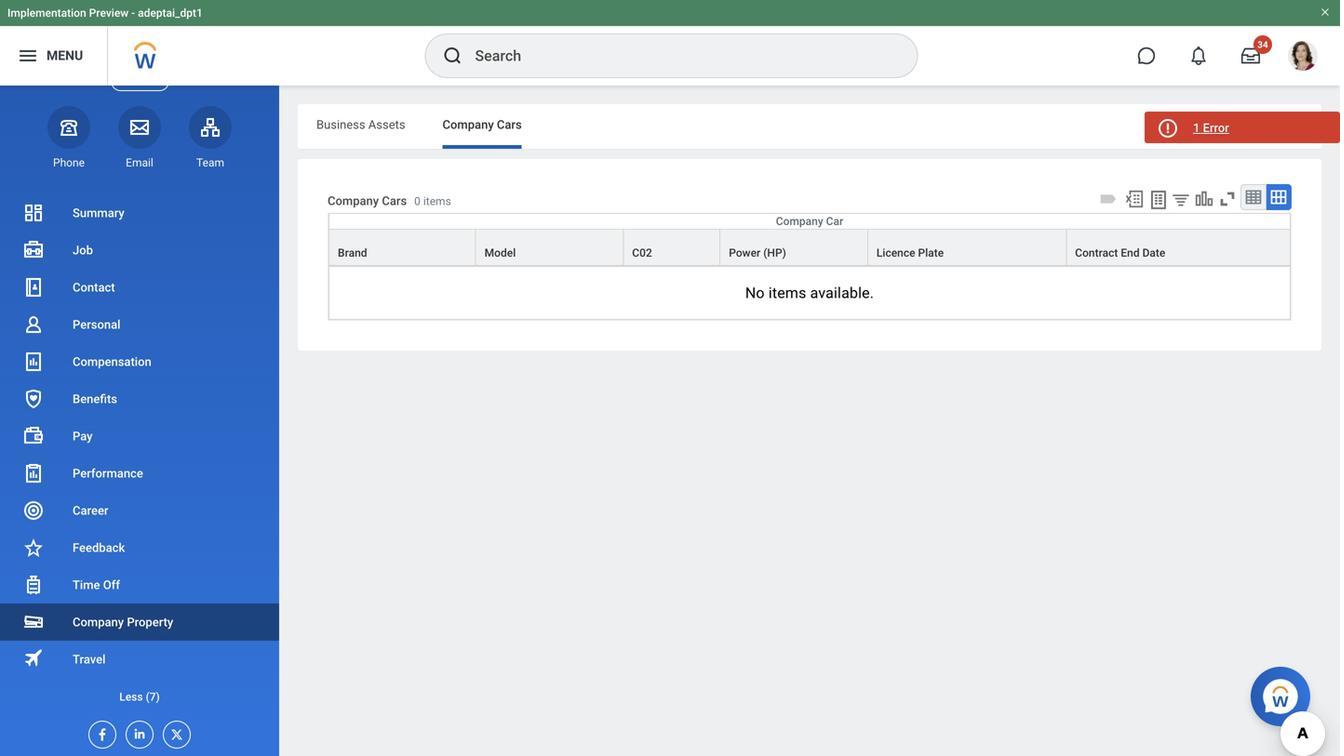 Task type: locate. For each thing, give the bounding box(es) containing it.
profile logan mcneil image
[[1289, 41, 1318, 75]]

personal image
[[22, 314, 45, 336]]

benefits link
[[0, 381, 279, 418]]

job link
[[0, 232, 279, 269]]

car
[[827, 215, 844, 228]]

company cars 0 items
[[328, 194, 451, 208]]

travel image
[[22, 648, 45, 670]]

company inside popup button
[[776, 215, 824, 228]]

company for company cars 0 items
[[328, 194, 379, 208]]

1 vertical spatial items
[[769, 285, 807, 302]]

toolbar
[[1096, 184, 1292, 213]]

select to filter grid data image
[[1171, 190, 1192, 210]]

view worker - expand/collapse chart image
[[1195, 189, 1215, 210]]

less (7)
[[119, 691, 160, 704]]

compensation
[[73, 355, 152, 369]]

menu button
[[0, 26, 107, 86]]

-
[[131, 7, 135, 20]]

contact image
[[22, 277, 45, 299]]

time off
[[73, 579, 120, 593]]

summary
[[73, 206, 125, 220]]

items right 0 in the top of the page
[[424, 195, 451, 208]]

34 button
[[1231, 35, 1273, 76]]

tab list
[[298, 104, 1322, 149]]

compensation link
[[0, 344, 279, 381]]

table image
[[1245, 188, 1264, 207]]

travel link
[[0, 642, 279, 679]]

1 vertical spatial cars
[[382, 194, 407, 208]]

performance
[[73, 467, 143, 481]]

Search Workday  search field
[[475, 35, 879, 76]]

cars inside tab list
[[497, 118, 522, 132]]

items inside 'company cars 0 items'
[[424, 195, 451, 208]]

no items available to be tagged image
[[1099, 189, 1119, 210]]

summary link
[[0, 195, 279, 232]]

(7)
[[146, 691, 160, 704]]

close environment banner image
[[1320, 7, 1331, 18]]

business assets
[[317, 118, 406, 132]]

justify image
[[17, 45, 39, 67]]

phone image
[[56, 116, 82, 139]]

compensation image
[[22, 351, 45, 373]]

list
[[0, 195, 279, 716]]

company for company car
[[776, 215, 824, 228]]

no
[[746, 285, 765, 302]]

0 vertical spatial cars
[[497, 118, 522, 132]]

property
[[127, 616, 173, 630]]

c02 button
[[624, 230, 720, 265]]

company inside "list"
[[73, 616, 124, 630]]

feedback link
[[0, 530, 279, 567]]

power
[[729, 247, 761, 260]]

row
[[329, 229, 1291, 266]]

company down 'search' icon
[[443, 118, 494, 132]]

exclamation image
[[1161, 122, 1175, 136]]

summary image
[[22, 202, 45, 224]]

company for company property
[[73, 616, 124, 630]]

preview
[[89, 7, 129, 20]]

export to excel image
[[1125, 189, 1145, 210]]

0 horizontal spatial cars
[[382, 194, 407, 208]]

menu
[[47, 48, 83, 63]]

date
[[1143, 247, 1166, 260]]

company down time off
[[73, 616, 124, 630]]

benefits
[[73, 392, 117, 406]]

company up power (hp) popup button
[[776, 215, 824, 228]]

time
[[73, 579, 100, 593]]

items right no
[[769, 285, 807, 302]]

feedback
[[73, 541, 125, 555]]

0 vertical spatial items
[[424, 195, 451, 208]]

company property
[[73, 616, 173, 630]]

career
[[73, 504, 108, 518]]

company
[[443, 118, 494, 132], [328, 194, 379, 208], [776, 215, 824, 228], [73, 616, 124, 630]]

model
[[485, 247, 516, 260]]

contact link
[[0, 269, 279, 306]]

company up brand
[[328, 194, 379, 208]]

1 horizontal spatial items
[[769, 285, 807, 302]]

navigation pane region
[[0, 56, 279, 757]]

company car
[[776, 215, 844, 228]]

company inside tab list
[[443, 118, 494, 132]]

1 horizontal spatial cars
[[497, 118, 522, 132]]

x image
[[164, 723, 184, 743]]

0 horizontal spatial items
[[424, 195, 451, 208]]

contract end date button
[[1067, 230, 1291, 265]]

model button
[[476, 230, 623, 265]]

items
[[424, 195, 451, 208], [769, 285, 807, 302]]

power (hp)
[[729, 247, 787, 260]]

facebook image
[[89, 723, 110, 743]]

cars for company cars 0 items
[[382, 194, 407, 208]]

feedback image
[[22, 537, 45, 560]]

phone adam carlton element
[[47, 155, 90, 170]]

cars
[[497, 118, 522, 132], [382, 194, 407, 208]]



Task type: vqa. For each thing, say whether or not it's contained in the screenshot.
Toggle to Grid view Option
no



Task type: describe. For each thing, give the bounding box(es) containing it.
list containing summary
[[0, 195, 279, 716]]

contract end date
[[1076, 247, 1166, 260]]

personal link
[[0, 306, 279, 344]]

pay link
[[0, 418, 279, 455]]

cars for company cars
[[497, 118, 522, 132]]

email button
[[118, 106, 161, 170]]

performance link
[[0, 455, 279, 493]]

phone
[[53, 156, 85, 169]]

export to worksheets image
[[1148, 189, 1170, 211]]

team
[[196, 156, 224, 169]]

team link
[[189, 106, 232, 170]]

company car button
[[330, 214, 1291, 229]]

off
[[103, 579, 120, 593]]

inbox large image
[[1242, 47, 1261, 65]]

brand
[[338, 247, 367, 260]]

company property image
[[22, 612, 45, 634]]

row containing brand
[[329, 229, 1291, 266]]

mail image
[[128, 116, 151, 139]]

less (7) button
[[0, 679, 279, 716]]

company property link
[[0, 604, 279, 642]]

error
[[1204, 121, 1230, 135]]

0
[[414, 195, 421, 208]]

performance image
[[22, 463, 45, 485]]

pay image
[[22, 426, 45, 448]]

power (hp) button
[[721, 230, 868, 265]]

licence plate button
[[869, 230, 1066, 265]]

(hp)
[[764, 247, 787, 260]]

travel
[[73, 653, 106, 667]]

phone button
[[47, 106, 90, 170]]

licence plate
[[877, 247, 944, 260]]

less
[[119, 691, 143, 704]]

career image
[[22, 500, 45, 522]]

licence
[[877, 247, 916, 260]]

plate
[[919, 247, 944, 260]]

job image
[[22, 239, 45, 262]]

expand table image
[[1270, 188, 1289, 207]]

linkedin image
[[127, 723, 147, 742]]

1 error
[[1194, 121, 1230, 135]]

implementation preview -   adeptai_dpt1
[[7, 7, 203, 20]]

job
[[73, 243, 93, 257]]

34
[[1258, 39, 1269, 50]]

personal
[[73, 318, 121, 332]]

benefits image
[[22, 388, 45, 411]]

team adam carlton element
[[189, 155, 232, 170]]

pay
[[73, 430, 93, 444]]

fullscreen image
[[1218, 189, 1238, 210]]

business
[[317, 118, 366, 132]]

c02
[[633, 247, 652, 260]]

email adam carlton element
[[118, 155, 161, 170]]

view team image
[[199, 116, 222, 139]]

time off link
[[0, 567, 279, 604]]

tab list containing business assets
[[298, 104, 1322, 149]]

implementation
[[7, 7, 86, 20]]

1 error button
[[1145, 112, 1341, 143]]

company for company cars
[[443, 118, 494, 132]]

menu banner
[[0, 0, 1341, 86]]

less (7) button
[[0, 687, 279, 709]]

end
[[1121, 247, 1140, 260]]

no items available.
[[746, 285, 874, 302]]

email
[[126, 156, 153, 169]]

contact
[[73, 281, 115, 295]]

notifications large image
[[1190, 47, 1209, 65]]

assets
[[369, 118, 406, 132]]

1
[[1194, 121, 1201, 135]]

brand button
[[330, 230, 475, 265]]

company cars
[[443, 118, 522, 132]]

contract
[[1076, 247, 1119, 260]]

adeptai_dpt1
[[138, 7, 203, 20]]

time off image
[[22, 574, 45, 597]]

available.
[[811, 285, 874, 302]]

career link
[[0, 493, 279, 530]]

search image
[[442, 45, 464, 67]]



